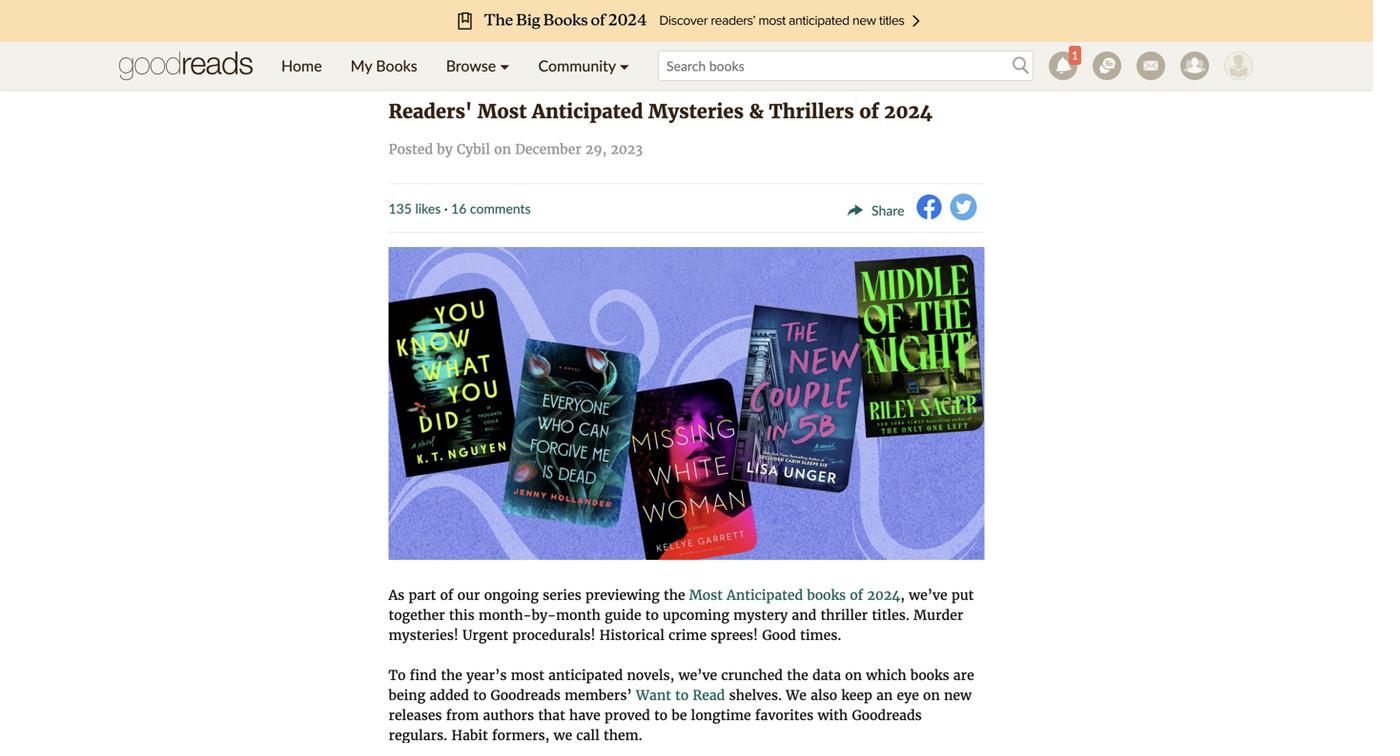 Task type: locate. For each thing, give the bounding box(es) containing it.
0 vertical spatial and
[[429, 67, 454, 84]]

0 vertical spatial we've
[[909, 587, 948, 604]]

books up the thriller
[[807, 587, 846, 604]]

on
[[494, 141, 511, 158], [845, 667, 862, 684], [923, 687, 940, 704]]

1 horizontal spatial books
[[911, 667, 950, 684]]

books up eye
[[911, 667, 950, 684]]

goodreads
[[491, 687, 561, 704], [852, 707, 922, 724]]

1 horizontal spatial and
[[792, 607, 817, 624]]

home
[[281, 56, 322, 75]]

procedurals!
[[513, 627, 596, 644]]

most
[[478, 100, 527, 124], [689, 587, 723, 604]]

1 vertical spatial goodreads
[[852, 707, 922, 724]]

icon side arrow image
[[532, 69, 546, 85]]

135 likes · 16 comments
[[389, 200, 531, 217]]

longtime
[[691, 707, 751, 724]]

1 button
[[1042, 42, 1085, 90]]

on right eye
[[923, 687, 940, 704]]

my
[[351, 56, 372, 75]]

to inside shelves. we also keep an eye on new releases from authors that have proved to be longtime favorites with goodreads regulars. habit formers, we call them.
[[654, 707, 668, 724]]

want to read link
[[636, 687, 725, 704]]

0 vertical spatial anticipated
[[532, 100, 643, 124]]

1 vertical spatial 2024
[[868, 587, 901, 604]]

the up the upcoming
[[664, 587, 685, 604]]

0 horizontal spatial anticipated
[[532, 100, 643, 124]]

urgent
[[463, 627, 509, 644]]

of left our on the bottom of the page
[[440, 587, 454, 604]]

1 horizontal spatial on
[[845, 667, 862, 684]]

year's
[[467, 667, 507, 684]]

browse
[[446, 56, 496, 75]]

read
[[693, 687, 725, 704]]

home link
[[267, 42, 336, 90]]

mystery
[[734, 607, 788, 624]]

0 horizontal spatial the
[[441, 667, 463, 684]]

news
[[389, 67, 425, 84]]

from
[[446, 707, 479, 724]]

we've up read
[[679, 667, 717, 684]]

on inside shelves. we also keep an eye on new releases from authors that have proved to be longtime favorites with goodreads regulars. habit formers, we call them.
[[923, 687, 940, 704]]

we've
[[909, 587, 948, 604], [679, 667, 717, 684]]

share
[[872, 202, 905, 219]]

to
[[389, 667, 406, 684]]

1 horizontal spatial we've
[[909, 587, 948, 604]]

1 horizontal spatial most
[[689, 587, 723, 604]]

on right cybil
[[494, 141, 511, 158]]

1 vertical spatial most
[[689, 587, 723, 604]]

new
[[944, 687, 972, 704]]

by
[[437, 141, 453, 158]]

formers,
[[492, 727, 550, 743]]

the up added
[[441, 667, 463, 684]]

we've up murder
[[909, 587, 948, 604]]

we've inside , we've put together this month-by-month guide to upcoming mystery and thriller titles. murder mysteries! urgent procedurals! historical crime sprees! good times.
[[909, 587, 948, 604]]

, we've put together this month-by-month guide to upcoming mystery and thriller titles. murder mysteries! urgent procedurals! historical crime sprees! good times.
[[389, 587, 974, 644]]

our
[[458, 587, 480, 604]]

0 horizontal spatial books
[[807, 587, 846, 604]]

keep
[[842, 687, 873, 704]]

menu containing home
[[267, 42, 644, 90]]

▾ right community at the top of page
[[620, 56, 630, 75]]

eye
[[897, 687, 919, 704]]

being
[[389, 687, 426, 704]]

to down year's on the bottom left of the page
[[473, 687, 487, 704]]

browse ▾
[[446, 56, 510, 75]]

advertisement element
[[224, 0, 1149, 52]]

anticipated up mystery
[[727, 587, 803, 604]]

1 vertical spatial books
[[911, 667, 950, 684]]

series
[[543, 587, 582, 604]]

most up the upcoming
[[689, 587, 723, 604]]

1 horizontal spatial goodreads
[[852, 707, 922, 724]]

1 vertical spatial and
[[792, 607, 817, 624]]

2 ▾ from the left
[[620, 56, 630, 75]]

goodreads inside shelves. we also keep an eye on new releases from authors that have proved to be longtime favorites with goodreads regulars. habit formers, we call them.
[[852, 707, 922, 724]]

menu
[[267, 42, 644, 90]]

want to read
[[636, 687, 725, 704]]

to down "as part of our ongoing series previewing the most anticipated books of 2024"
[[646, 607, 659, 624]]

titles.
[[872, 607, 910, 624]]

0 horizontal spatial goodreads
[[491, 687, 561, 704]]

2024 up titles.
[[868, 587, 901, 604]]

upcoming
[[663, 607, 730, 624]]

historical
[[600, 627, 665, 644]]

books
[[807, 587, 846, 604], [911, 667, 950, 684]]

0 horizontal spatial and
[[429, 67, 454, 84]]

1 vertical spatial on
[[845, 667, 862, 684]]

1
[[1072, 48, 1079, 62]]

shelves. we also keep an eye on new releases from authors that have proved to be longtime favorites with goodreads regulars. habit formers, we call them.
[[389, 687, 972, 743]]

goodreads down most
[[491, 687, 561, 704]]

1 vertical spatial we've
[[679, 667, 717, 684]]

0 horizontal spatial most
[[478, 100, 527, 124]]

2 horizontal spatial on
[[923, 687, 940, 704]]

which
[[866, 667, 907, 684]]

2024
[[885, 100, 933, 124], [868, 587, 901, 604]]

,
[[901, 587, 905, 604]]

most down interviews
[[478, 100, 527, 124]]

crunched
[[721, 667, 783, 684]]

▾ right the browse
[[500, 56, 510, 75]]

to inside to find the year's most anticipated novels, we've crunched the data on which books are being added to goodreads members'
[[473, 687, 487, 704]]

and
[[429, 67, 454, 84], [792, 607, 817, 624]]

shelves.
[[729, 687, 782, 704]]

1 horizontal spatial ▾
[[620, 56, 630, 75]]

0 vertical spatial on
[[494, 141, 511, 158]]

0 vertical spatial goodreads
[[491, 687, 561, 704]]

anticipated
[[532, 100, 643, 124], [727, 587, 803, 604]]

most
[[511, 667, 545, 684]]

anticipated
[[549, 667, 623, 684]]

my books link
[[336, 42, 432, 90]]

the
[[664, 587, 685, 604], [441, 667, 463, 684], [787, 667, 809, 684]]

1 ▾ from the left
[[500, 56, 510, 75]]

anticipated up 29,
[[532, 100, 643, 124]]

together
[[389, 607, 445, 624]]

added
[[430, 687, 469, 704]]

0 horizontal spatial we've
[[679, 667, 717, 684]]

▾
[[500, 56, 510, 75], [620, 56, 630, 75]]

to inside , we've put together this month-by-month guide to upcoming mystery and thriller titles. murder mysteries! urgent procedurals! historical crime sprees! good times.
[[646, 607, 659, 624]]

to left 'be' at the bottom
[[654, 707, 668, 724]]

2024 down search books text box
[[885, 100, 933, 124]]

crime
[[669, 627, 707, 644]]

0 horizontal spatial ▾
[[500, 56, 510, 75]]

month
[[556, 607, 601, 624]]

of up the thriller
[[850, 587, 864, 604]]

2 vertical spatial on
[[923, 687, 940, 704]]

the up we
[[787, 667, 809, 684]]

goodreads down an
[[852, 707, 922, 724]]

on up keep
[[845, 667, 862, 684]]

find
[[410, 667, 437, 684]]

books
[[376, 56, 418, 75]]

and down most anticipated books of 2024 link
[[792, 607, 817, 624]]

and right news
[[429, 67, 454, 84]]

0 horizontal spatial on
[[494, 141, 511, 158]]

1 horizontal spatial anticipated
[[727, 587, 803, 604]]

thrillers
[[769, 100, 854, 124]]

1 horizontal spatial the
[[664, 587, 685, 604]]



Task type: describe. For each thing, give the bounding box(es) containing it.
with
[[818, 707, 848, 724]]

december
[[515, 141, 582, 158]]

proved
[[605, 707, 650, 724]]

murder
[[914, 607, 964, 624]]

friend requests image
[[1181, 52, 1209, 80]]

habit
[[452, 727, 488, 743]]

135
[[389, 200, 412, 217]]

part
[[409, 587, 436, 604]]

ongoing
[[484, 587, 539, 604]]

data
[[813, 667, 841, 684]]

cybil
[[457, 141, 490, 158]]

them.
[[604, 727, 643, 743]]

this
[[449, 607, 475, 624]]

0 vertical spatial most
[[478, 100, 527, 124]]

on inside to find the year's most anticipated novels, we've crunched the data on which books are being added to goodreads members'
[[845, 667, 862, 684]]

interviews
[[458, 67, 528, 84]]

want
[[636, 687, 671, 704]]

community
[[538, 56, 616, 75]]

news and interviews link
[[389, 67, 528, 84]]

16
[[451, 200, 467, 217]]

have
[[569, 707, 601, 724]]

2023
[[611, 141, 643, 158]]

bob builder image
[[1225, 52, 1253, 80]]

call
[[577, 727, 600, 743]]

readers' most anticipated mysteries & thrillers of 2024
[[389, 100, 933, 124]]

as part of our ongoing series previewing the most anticipated books of 2024
[[389, 587, 901, 604]]

inbox image
[[1137, 52, 1166, 80]]

posted by cybil on december 29, 2023
[[389, 141, 643, 158]]

mysteries
[[649, 100, 744, 124]]

▾ for community ▾
[[620, 56, 630, 75]]

previewing
[[586, 587, 660, 604]]

to up 'be' at the bottom
[[675, 687, 689, 704]]

29,
[[586, 141, 607, 158]]

share button
[[847, 202, 912, 219]]

month-
[[479, 607, 532, 624]]

to find the year's most anticipated novels, we've crunched the data on which books are being added to goodreads members'
[[389, 667, 975, 704]]

put
[[952, 587, 974, 604]]

my books
[[351, 56, 418, 75]]

2 horizontal spatial the
[[787, 667, 809, 684]]

mysteries!
[[389, 627, 459, 644]]

and inside , we've put together this month-by-month guide to upcoming mystery and thriller titles. murder mysteries! urgent procedurals! historical crime sprees! good times.
[[792, 607, 817, 624]]

of down search for books to add to your shelves search field
[[860, 100, 879, 124]]

books inside to find the year's most anticipated novels, we've crunched the data on which books are being added to goodreads members'
[[911, 667, 950, 684]]

0 vertical spatial books
[[807, 587, 846, 604]]

we
[[786, 687, 807, 704]]

&
[[749, 100, 764, 124]]

▾ for browse ▾
[[500, 56, 510, 75]]

Search books text field
[[658, 51, 1034, 81]]

also
[[811, 687, 838, 704]]

notifications element
[[1049, 46, 1082, 80]]

0 vertical spatial 2024
[[885, 100, 933, 124]]

goodreads inside to find the year's most anticipated novels, we've crunched the data on which books are being added to goodreads members'
[[491, 687, 561, 704]]

novels,
[[627, 667, 675, 684]]

releases
[[389, 707, 442, 724]]

readers'
[[389, 100, 472, 124]]

we've inside to find the year's most anticipated novels, we've crunched the data on which books are being added to goodreads members'
[[679, 667, 717, 684]]

135 likes link
[[389, 200, 441, 217]]

browse ▾ button
[[432, 42, 524, 90]]

guide
[[605, 607, 642, 624]]

by-
[[532, 607, 556, 624]]

likes
[[415, 200, 441, 217]]

16 comments link
[[451, 200, 531, 217]]

1 vertical spatial anticipated
[[727, 587, 803, 604]]

thriller
[[821, 607, 868, 624]]

authors
[[483, 707, 534, 724]]

community ▾ button
[[524, 42, 644, 90]]

community ▾
[[538, 56, 630, 75]]

posted
[[389, 141, 433, 158]]

most anticipated books of 2024 link
[[689, 587, 901, 604]]

times.
[[800, 627, 842, 644]]

·
[[444, 200, 448, 217]]

my group discussions image
[[1093, 52, 1122, 80]]

news and interviews
[[389, 67, 528, 84]]

members'
[[565, 687, 632, 704]]

comments
[[470, 200, 531, 217]]

that
[[538, 707, 565, 724]]

regulars.
[[389, 727, 448, 743]]

Search for books to add to your shelves search field
[[658, 51, 1034, 81]]

be
[[672, 707, 687, 724]]

sprees!
[[711, 627, 758, 644]]

share button
[[847, 194, 912, 224]]

as
[[389, 587, 405, 604]]

an
[[877, 687, 893, 704]]

good
[[762, 627, 796, 644]]



Task type: vqa. For each thing, say whether or not it's contained in the screenshot.
▾ in popup button
yes



